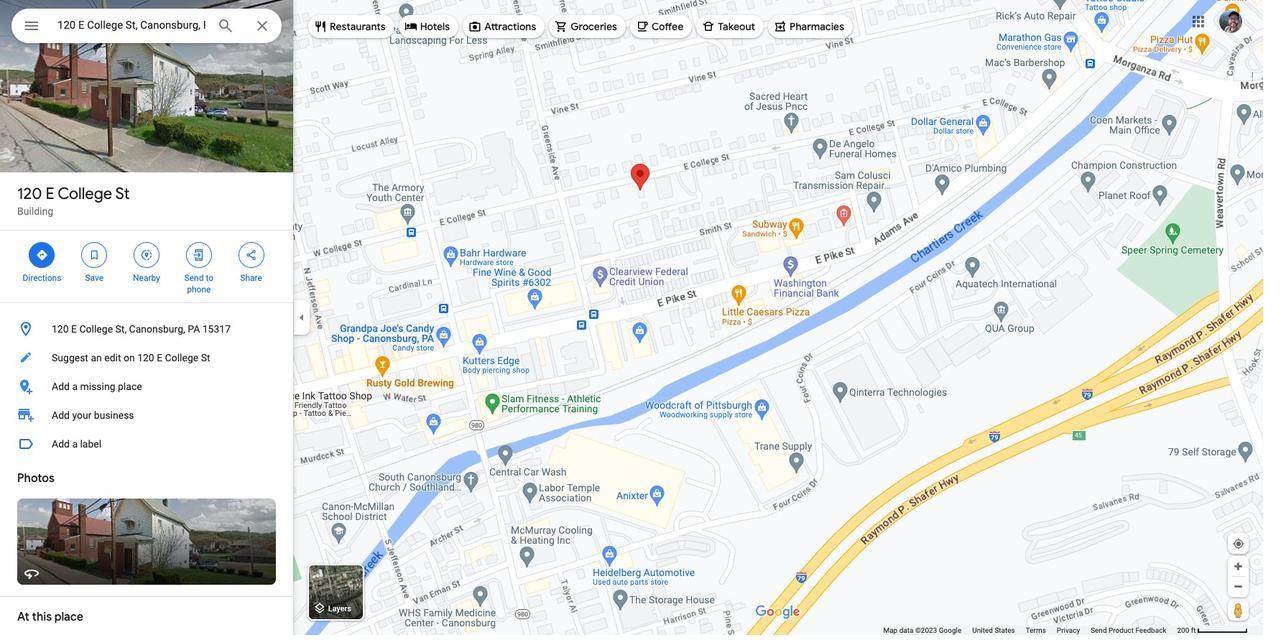 Task type: locate. For each thing, give the bounding box(es) containing it.
states
[[995, 627, 1015, 635]]

0 vertical spatial 120
[[17, 184, 42, 204]]

1 horizontal spatial place
[[118, 381, 142, 392]]

2 vertical spatial 120
[[137, 352, 154, 364]]

send product feedback button
[[1091, 626, 1167, 635]]

120 e college st, canonsburg, pa 15317 button
[[0, 315, 293, 344]]

college inside 120 e college st building
[[58, 184, 112, 204]]

120 inside button
[[52, 323, 69, 335]]

add
[[52, 381, 70, 392], [52, 410, 70, 421], [52, 438, 70, 450]]

place down on
[[118, 381, 142, 392]]

place right this
[[54, 610, 83, 625]]

200 ft button
[[1178, 627, 1248, 635]]

0 vertical spatial place
[[118, 381, 142, 392]]

0 vertical spatial e
[[46, 184, 54, 204]]

this
[[32, 610, 52, 625]]

3 add from the top
[[52, 438, 70, 450]]

15317
[[202, 323, 231, 335]]

st
[[115, 184, 130, 204], [201, 352, 210, 364]]

2 add from the top
[[52, 410, 70, 421]]

1 vertical spatial send
[[1091, 627, 1107, 635]]

college inside button
[[79, 323, 113, 335]]

120 up building
[[17, 184, 42, 204]]

0 horizontal spatial st
[[115, 184, 130, 204]]

send
[[184, 273, 204, 283], [1091, 627, 1107, 635]]

phone
[[187, 285, 211, 295]]

footer containing map data ©2023 google
[[884, 626, 1178, 635]]

120 for st
[[17, 184, 42, 204]]

label
[[80, 438, 101, 450]]

2 horizontal spatial 120
[[137, 352, 154, 364]]


[[23, 16, 40, 36]]

st inside 'button'
[[201, 352, 210, 364]]

1 vertical spatial a
[[72, 438, 78, 450]]

1 horizontal spatial 120
[[52, 323, 69, 335]]

send left product
[[1091, 627, 1107, 635]]

2 vertical spatial add
[[52, 438, 70, 450]]

actions for 120 e college st region
[[0, 231, 293, 303]]

a
[[72, 381, 78, 392], [72, 438, 78, 450]]

terms
[[1026, 627, 1046, 635]]

layers
[[328, 605, 351, 614]]

1 horizontal spatial e
[[71, 323, 77, 335]]

edit
[[104, 352, 121, 364]]

college up 
[[58, 184, 112, 204]]

1 horizontal spatial send
[[1091, 627, 1107, 635]]

zoom in image
[[1233, 561, 1244, 572]]

feedback
[[1136, 627, 1167, 635]]

200 ft
[[1178, 627, 1196, 635]]

0 vertical spatial college
[[58, 184, 112, 204]]

google account: cj baylor  
(christian.baylor@adept.ai) image
[[1220, 10, 1243, 33]]

google
[[939, 627, 962, 635]]

add left your
[[52, 410, 70, 421]]

0 vertical spatial add
[[52, 381, 70, 392]]

0 vertical spatial st
[[115, 184, 130, 204]]

1 add from the top
[[52, 381, 70, 392]]

send inside button
[[1091, 627, 1107, 635]]

120 inside 'button'
[[137, 352, 154, 364]]

e up building
[[46, 184, 54, 204]]

terms button
[[1026, 626, 1046, 635]]

united
[[973, 627, 993, 635]]

product
[[1109, 627, 1134, 635]]

120
[[17, 184, 42, 204], [52, 323, 69, 335], [137, 352, 154, 364]]

zoom out image
[[1233, 581, 1244, 592]]

e for st
[[46, 184, 54, 204]]

e up suggest
[[71, 323, 77, 335]]

none field inside 120 e college st, canonsburg, pa 15317 field
[[58, 17, 206, 34]]

120 up suggest
[[52, 323, 69, 335]]

120 inside 120 e college st building
[[17, 184, 42, 204]]

takeout button
[[697, 9, 764, 44]]

add a label button
[[0, 430, 293, 459]]

2 a from the top
[[72, 438, 78, 450]]

0 vertical spatial send
[[184, 273, 204, 283]]

0 horizontal spatial 120
[[17, 184, 42, 204]]

add your business link
[[0, 401, 293, 430]]

hotels button
[[399, 9, 459, 44]]

a left 'label'
[[72, 438, 78, 450]]

add left 'label'
[[52, 438, 70, 450]]

e inside button
[[71, 323, 77, 335]]

college left 'st,'
[[79, 323, 113, 335]]

0 vertical spatial a
[[72, 381, 78, 392]]

1 a from the top
[[72, 381, 78, 392]]

suggest an edit on 120 e college st button
[[0, 344, 293, 372]]

save
[[85, 273, 104, 283]]

e
[[46, 184, 54, 204], [71, 323, 77, 335], [157, 352, 163, 364]]

1 vertical spatial place
[[54, 610, 83, 625]]

footer inside google maps element
[[884, 626, 1178, 635]]

nearby
[[133, 273, 160, 283]]

e inside 120 e college st building
[[46, 184, 54, 204]]

0 horizontal spatial place
[[54, 610, 83, 625]]

college down the pa
[[165, 352, 199, 364]]

1 vertical spatial e
[[71, 323, 77, 335]]

takeout
[[718, 20, 755, 33]]

1 vertical spatial st
[[201, 352, 210, 364]]

privacy button
[[1057, 626, 1080, 635]]

©2023
[[916, 627, 937, 635]]

on
[[124, 352, 135, 364]]

0 horizontal spatial send
[[184, 273, 204, 283]]

add down suggest
[[52, 381, 70, 392]]

send up phone
[[184, 273, 204, 283]]

send inside the send to phone
[[184, 273, 204, 283]]

college for st
[[58, 184, 112, 204]]

collapse side panel image
[[294, 310, 310, 326]]

2 horizontal spatial e
[[157, 352, 163, 364]]

footer
[[884, 626, 1178, 635]]

college inside 'button'
[[165, 352, 199, 364]]

business
[[94, 410, 134, 421]]

0 horizontal spatial e
[[46, 184, 54, 204]]

1 vertical spatial add
[[52, 410, 70, 421]]

1 vertical spatial 120
[[52, 323, 69, 335]]

restaurants
[[330, 20, 386, 33]]

120 right on
[[137, 352, 154, 364]]

college
[[58, 184, 112, 204], [79, 323, 113, 335], [165, 352, 199, 364]]

2 vertical spatial college
[[165, 352, 199, 364]]

send to phone
[[184, 273, 213, 295]]

120 E College St, Canonsburg, PA 15317 field
[[12, 9, 282, 43]]

None field
[[58, 17, 206, 34]]

place
[[118, 381, 142, 392], [54, 610, 83, 625]]

2 vertical spatial e
[[157, 352, 163, 364]]

a left "missing"
[[72, 381, 78, 392]]

place inside button
[[118, 381, 142, 392]]

at this place
[[17, 610, 83, 625]]

add your business
[[52, 410, 134, 421]]

e down canonsburg,
[[157, 352, 163, 364]]

a for label
[[72, 438, 78, 450]]

200
[[1178, 627, 1190, 635]]

1 vertical spatial college
[[79, 323, 113, 335]]


[[245, 247, 258, 263]]

1 horizontal spatial st
[[201, 352, 210, 364]]

to
[[206, 273, 213, 283]]



Task type: vqa. For each thing, say whether or not it's contained in the screenshot.
place
yes



Task type: describe. For each thing, give the bounding box(es) containing it.
st,
[[115, 323, 127, 335]]

map data ©2023 google
[[884, 627, 962, 635]]

attractions
[[485, 20, 536, 33]]

add for add a missing place
[[52, 381, 70, 392]]

missing
[[80, 381, 115, 392]]

united states button
[[973, 626, 1015, 635]]

e inside 'button'
[[157, 352, 163, 364]]

show your location image
[[1233, 538, 1246, 551]]

pharmacies
[[790, 20, 845, 33]]

an
[[91, 352, 102, 364]]

building
[[17, 206, 53, 217]]

send product feedback
[[1091, 627, 1167, 635]]

suggest
[[52, 352, 88, 364]]

add for add your business
[[52, 410, 70, 421]]

120 for st,
[[52, 323, 69, 335]]

hotels
[[420, 20, 450, 33]]


[[88, 247, 101, 263]]

your
[[72, 410, 92, 421]]

groceries button
[[549, 9, 626, 44]]

add a missing place
[[52, 381, 142, 392]]

 button
[[12, 9, 52, 46]]

120 e college st building
[[17, 184, 130, 217]]

photos
[[17, 472, 54, 486]]

coffee
[[652, 20, 684, 33]]

data
[[900, 627, 914, 635]]

directions
[[23, 273, 61, 283]]

groceries
[[571, 20, 617, 33]]

attractions button
[[463, 9, 545, 44]]

at
[[17, 610, 29, 625]]

st inside 120 e college st building
[[115, 184, 130, 204]]

120 e college st main content
[[0, 0, 293, 635]]

canonsburg,
[[129, 323, 185, 335]]

add a label
[[52, 438, 101, 450]]

120 e college st, canonsburg, pa 15317
[[52, 323, 231, 335]]

map
[[884, 627, 898, 635]]

google maps element
[[0, 0, 1264, 635]]

show street view coverage image
[[1228, 599, 1249, 621]]

a for missing
[[72, 381, 78, 392]]

pa
[[188, 323, 200, 335]]

privacy
[[1057, 627, 1080, 635]]


[[192, 247, 205, 263]]

suggest an edit on 120 e college st
[[52, 352, 210, 364]]

e for st,
[[71, 323, 77, 335]]

send for send to phone
[[184, 273, 204, 283]]

united states
[[973, 627, 1015, 635]]


[[140, 247, 153, 263]]

add for add a label
[[52, 438, 70, 450]]

coffee button
[[630, 9, 692, 44]]

 search field
[[12, 9, 282, 46]]


[[36, 247, 48, 263]]

share
[[240, 273, 262, 283]]

send for send product feedback
[[1091, 627, 1107, 635]]

ft
[[1192, 627, 1196, 635]]

add a missing place button
[[0, 372, 293, 401]]

restaurants button
[[308, 9, 394, 44]]

pharmacies button
[[768, 9, 853, 44]]

college for st,
[[79, 323, 113, 335]]



